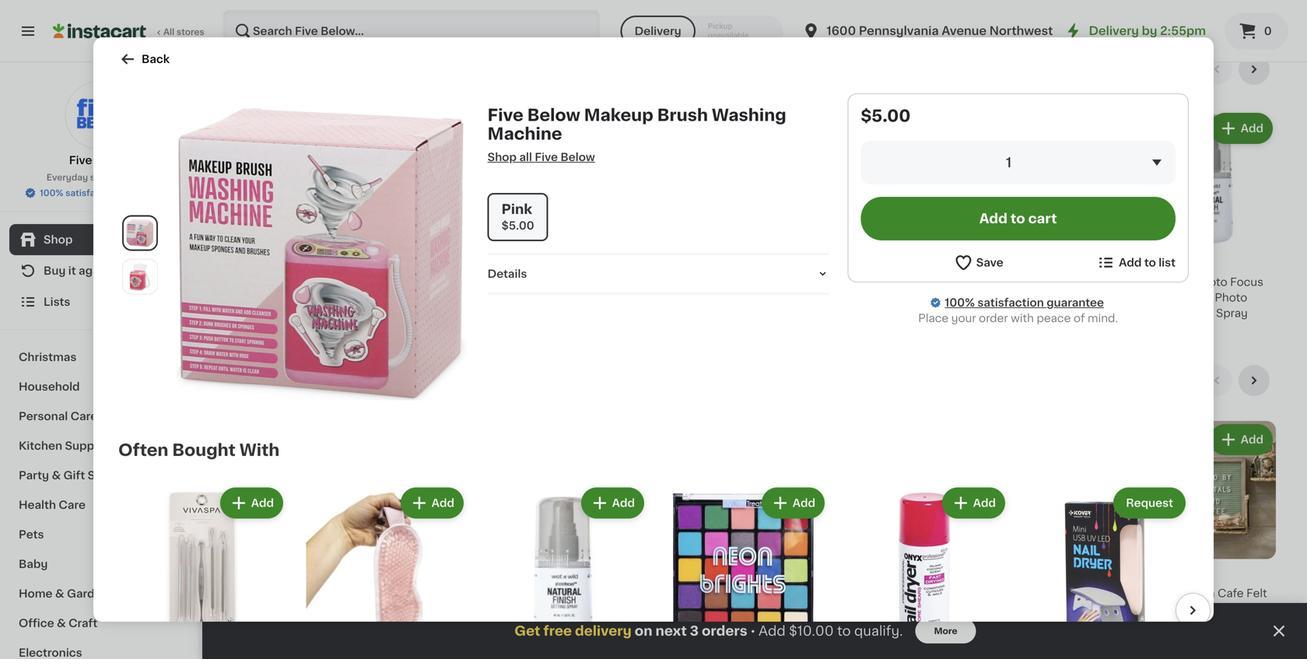 Task type: describe. For each thing, give the bounding box(es) containing it.
supplies for kitchen supplies
[[65, 441, 114, 452]]

5 for room 2 room zen garden succulent candle
[[393, 568, 404, 584]]

delivery for delivery
[[635, 26, 682, 37]]

guarantee inside button
[[120, 189, 165, 197]]

request button
[[1116, 489, 1185, 517]]

1
[[1007, 156, 1012, 169]]

5 beauty treats 25-piece neon brights eyeshadow palette set
[[837, 256, 974, 319]]

throw
[[1020, 604, 1054, 615]]

gift
[[63, 470, 85, 481]]

sweetie
[[429, 292, 473, 303]]

0 button
[[1225, 12, 1289, 50]]

50
[[405, 257, 417, 266]]

makeup for five below makeup brush washing machine
[[584, 107, 654, 123]]

delivery for delivery by 2:55pm
[[1089, 25, 1140, 37]]

room 2 room disco mirrored color changing led fountain in
[[535, 588, 670, 643]]

add to list button
[[1097, 253, 1176, 272]]

supplies inside party & gift supplies link
[[88, 470, 136, 481]]

4 oz button
[[384, 0, 523, 22]]

details button
[[488, 266, 829, 282]]

divine
[[234, 588, 268, 599]]

1 vertical spatial focus
[[1138, 308, 1172, 319]]

enlarge cosmetic tools & applicators five below makeup brush washing machine hero (opens in a new tab) image
[[126, 219, 154, 247]]

many
[[551, 12, 575, 20]]

3 inside treatment tracker modal dialog
[[690, 625, 699, 638]]

office
[[19, 618, 54, 629]]

place your order with peace of mind.
[[919, 313, 1119, 324]]

1 vertical spatial photo
[[1215, 292, 1248, 303]]

butterfly
[[571, 277, 619, 288]]

mind.
[[1088, 313, 1119, 324]]

zen
[[464, 588, 485, 599]]

2 for room 2 room disco mirrored color changing led fountain in
[[570, 588, 577, 599]]

blanket inside sanrio® sanrio silk touch blanket - hello kitty & friends sanrio
[[837, 604, 878, 615]]

five below makeup brush washing machine
[[488, 107, 787, 142]]

to for cart
[[1011, 212, 1026, 225]]

back button
[[118, 50, 170, 69]]

next
[[656, 625, 687, 638]]

order
[[979, 313, 1009, 324]]

party
[[19, 470, 49, 481]]

5 inside 5 beauty treats 25-piece neon brights eyeshadow palette set
[[846, 256, 856, 273]]

baby link
[[9, 550, 189, 579]]

details
[[488, 269, 527, 279]]

1 horizontal spatial satisfaction
[[978, 297, 1045, 308]]

6 room from the left
[[1183, 588, 1216, 599]]

buy
[[44, 265, 66, 276]]

home & garden
[[19, 589, 109, 599]]

five for five below cosmic center patchouli & sage scented pillar candle 10 oz
[[686, 588, 708, 599]]

product group containing request
[[1021, 485, 1190, 659]]

health care link
[[9, 490, 189, 520]]

$ 5 00 for five below makeup brush washing machine
[[237, 256, 267, 273]]

mirror
[[535, 308, 568, 319]]

add inside treatment tracker modal dialog
[[759, 625, 786, 638]]

save button
[[954, 253, 1004, 272]]

orders
[[702, 625, 748, 638]]

scented
[[686, 619, 732, 630]]

felt
[[1247, 588, 1268, 599]]

l.a. colors scupltor + contour make up palette
[[686, 277, 823, 303]]

$ for room 2 room disco mirrored color changing led fountain
[[538, 568, 544, 577]]

changing
[[617, 604, 670, 615]]

kitchen supplies link
[[9, 431, 189, 461]]

more
[[935, 627, 958, 636]]

five for five below
[[69, 155, 92, 166]]

- inside sanrio® sanrio silk touch blanket - hello kitty & friends sanrio
[[880, 604, 885, 615]]

100% inside button
[[40, 189, 63, 197]]

in inside room 2 room disco mirrored color changing led fountain in
[[535, 635, 543, 643]]

$ for five below cosmic center patchouli & sage scented pillar candle
[[689, 568, 695, 577]]

set
[[878, 308, 897, 319]]

up
[[766, 292, 781, 303]]

0.33 for 1st 0.33 oz button from left
[[234, 12, 253, 20]]

buy it again
[[44, 265, 109, 276]]

satisfaction inside button
[[66, 189, 118, 197]]

buy it again link
[[9, 255, 189, 286]]

service type group
[[621, 16, 783, 47]]

13.5"
[[611, 308, 638, 319]]

add to cart button
[[861, 197, 1176, 241]]

home decor
[[234, 372, 342, 389]]

brights
[[869, 292, 908, 303]]

2:55pm
[[1161, 25, 1207, 37]]

with
[[1011, 313, 1035, 324]]

neon
[[837, 292, 866, 303]]

often
[[118, 442, 168, 459]]

2 for room 2 room zen garden succulent candle
[[420, 588, 426, 599]]

northwest
[[990, 25, 1054, 37]]

lists
[[44, 297, 70, 307]]

$ 3 l.a. colors 10-color nudes eyeshadow palette
[[988, 256, 1096, 319]]

scupltor
[[748, 277, 794, 288]]

item carousel region containing add
[[97, 478, 1211, 659]]

cafe
[[1218, 588, 1244, 599]]

5 for five below makeup brush washing machine
[[242, 256, 253, 273]]

shop for shop all five below
[[488, 152, 517, 163]]

0 vertical spatial photo
[[1196, 277, 1228, 288]]

1 0.33 oz button from the left
[[234, 0, 372, 22]]

brush for five below makeup brush washing machine pink
[[234, 292, 265, 303]]

more button
[[916, 619, 977, 644]]

electronics link
[[9, 638, 189, 659]]

& for garden
[[55, 589, 64, 599]]

0 vertical spatial $5.00
[[861, 108, 911, 124]]

1 vertical spatial 100%
[[945, 297, 975, 308]]

0
[[1265, 26, 1273, 37]]

wild
[[234, 604, 257, 615]]

palette for 3
[[988, 308, 1026, 319]]

nudes
[[988, 292, 1023, 303]]

100% satisfaction guarantee inside 100% satisfaction guarantee button
[[40, 189, 165, 197]]

urban
[[535, 277, 568, 288]]

heart-
[[622, 277, 658, 288]]

your
[[952, 313, 977, 324]]

household
[[19, 381, 80, 392]]

it
[[68, 265, 76, 276]]

00 for five below cosmic center patchouli & sage scented pillar candle
[[708, 568, 720, 577]]

treatment tracker modal dialog
[[202, 603, 1308, 659]]

& for gift
[[52, 470, 61, 481]]

$ up 'divine' at the bottom of the page
[[237, 568, 242, 577]]

$ for five below makeup brush washing machine
[[237, 257, 242, 266]]

00 for five below makeup brush washing machine
[[255, 257, 267, 266]]

product group containing 3
[[988, 110, 1126, 321]]

4 room from the left
[[580, 588, 612, 599]]

vanity
[[605, 292, 639, 303]]

washing for five below makeup brush washing machine
[[712, 107, 787, 123]]

five below logo image
[[65, 81, 134, 149]]

peace
[[1037, 313, 1071, 324]]

office & craft
[[19, 618, 98, 629]]

$ for l.a. colors gold-infused lip oil - sweetie
[[387, 257, 393, 266]]

all
[[163, 28, 175, 36]]

store
[[90, 173, 113, 182]]

$5.55 element for nintendo
[[988, 566, 1126, 586]]

office & craft link
[[9, 609, 189, 638]]

colors for make
[[709, 277, 745, 288]]

piece
[[934, 277, 965, 288]]

$ 5 00 for wet n wild photo focus seal the deal photo focus setting spray
[[1141, 256, 1172, 273]]

kitty
[[919, 604, 945, 615]]

1 horizontal spatial guarantee
[[1047, 297, 1105, 308]]

personal
[[19, 411, 68, 422]]

$ 5 room 2 room cafe felt letter board with wood frame
[[1138, 568, 1269, 630]]

0 vertical spatial focus
[[1231, 277, 1264, 288]]

2 inside divine supplies 2 pack wild sage bundle
[[320, 588, 327, 599]]

product group containing l.a. colors scupltor + contour make up palette
[[686, 110, 824, 306]]

0.33 for second 0.33 oz button from the left
[[686, 12, 706, 20]]

oz for second 0.33 oz button from the left
[[708, 12, 718, 20]]

pink inside the five below makeup brush washing machine pink
[[234, 308, 253, 316]]

mirrored
[[535, 604, 582, 615]]

health care
[[19, 500, 86, 511]]

1 field
[[861, 141, 1176, 184]]

candle inside five below cosmic center patchouli & sage scented pillar candle 10 oz
[[764, 619, 803, 630]]

below for five below makeup brush washing machine pink
[[259, 277, 292, 288]]

supplies for divine supplies 2 pack wild sage bundle
[[271, 588, 318, 599]]

shop link
[[9, 224, 189, 255]]

divine supplies 2 pack wild sage bundle
[[234, 588, 356, 615]]

colors for oil
[[408, 277, 444, 288]]

add to list
[[1120, 257, 1176, 268]]

1 horizontal spatial 100% satisfaction guarantee
[[945, 297, 1105, 308]]

baby
[[19, 559, 48, 570]]

+
[[797, 277, 804, 288]]



Task type: locate. For each thing, give the bounding box(es) containing it.
1 horizontal spatial home
[[234, 372, 285, 389]]

1 vertical spatial sanrio
[[837, 635, 865, 643]]

candle inside room 2 room zen garden succulent candle
[[384, 619, 423, 630]]

five below cosmic center patchouli & sage scented pillar candle 10 oz
[[686, 588, 819, 643]]

2 inside room 2 room zen garden succulent candle
[[420, 588, 426, 599]]

$ up the five below makeup brush washing machine pink
[[237, 257, 242, 266]]

0 horizontal spatial color
[[584, 604, 614, 615]]

5 up the five below makeup brush washing machine pink
[[242, 256, 253, 273]]

3 up the nudes
[[996, 256, 1007, 273]]

2 blanket from the left
[[837, 604, 878, 615]]

machine for five below makeup brush washing machine
[[488, 126, 562, 142]]

& inside five below cosmic center patchouli & sage scented pillar candle 10 oz
[[780, 604, 789, 615]]

of
[[1074, 313, 1086, 324]]

focus down seal in the right top of the page
[[1138, 308, 1172, 319]]

in down plush
[[988, 619, 996, 628]]

3 inside the $ 3 l.a. colors 10-color nudes eyeshadow palette
[[996, 256, 1007, 273]]

1 room from the left
[[384, 588, 417, 599]]

3 l.a. from the left
[[988, 277, 1008, 288]]

makeup
[[584, 107, 654, 123], [295, 277, 338, 288]]

2 $ 5 00 from the left
[[1141, 256, 1172, 273]]

in inside 'bioworld nintendo kirby plush throw blanket in'
[[988, 619, 996, 628]]

0 horizontal spatial with
[[240, 442, 280, 459]]

3 colors from the left
[[1011, 277, 1047, 288]]

sage down 'divine' at the bottom of the page
[[260, 604, 288, 615]]

0 vertical spatial garden
[[67, 589, 109, 599]]

1 horizontal spatial shop
[[488, 152, 517, 163]]

room 2 room zen garden succulent candle
[[384, 588, 485, 630]]

0 horizontal spatial 0.33 oz button
[[234, 0, 372, 22]]

l.a. up 'contour'
[[686, 277, 706, 288]]

supplies up health care link
[[88, 470, 136, 481]]

garden inside 'link'
[[67, 589, 109, 599]]

2 up mirrored
[[570, 588, 577, 599]]

pennsylvania
[[859, 25, 939, 37]]

2 candle from the left
[[764, 619, 803, 630]]

colors inside the $ 3 l.a. colors 10-color nudes eyeshadow palette
[[1011, 277, 1047, 288]]

item carousel region containing home decor
[[234, 365, 1277, 659]]

$ up the nudes
[[991, 257, 996, 266]]

pink inside pink $5.00
[[502, 203, 533, 216]]

home & garden link
[[9, 579, 189, 609]]

oz inside button
[[392, 12, 403, 20]]

1 horizontal spatial $ 5 00
[[1141, 256, 1172, 273]]

below
[[561, 152, 595, 163]]

below inside the five below makeup brush washing machine pink
[[259, 277, 292, 288]]

led down mirrored
[[535, 619, 558, 630]]

2 $5.55 element from the left
[[837, 566, 975, 586]]

00 for wet n wild photo focus seal the deal photo focus setting spray
[[1160, 257, 1172, 266]]

0 vertical spatial led
[[580, 292, 602, 303]]

0 vertical spatial in
[[577, 12, 585, 20]]

washing for five below makeup brush washing machine pink
[[268, 292, 315, 303]]

$ inside $ 2 50
[[387, 257, 393, 266]]

delivery left by
[[1089, 25, 1140, 37]]

5 for room 2 room disco mirrored color changing led fountain
[[544, 568, 555, 584]]

0 horizontal spatial led
[[535, 619, 558, 630]]

4 inside "item carousel" region
[[695, 568, 706, 584]]

5 up letter
[[1147, 568, 1158, 584]]

1 0.33 from the left
[[234, 12, 253, 20]]

•
[[751, 625, 756, 637]]

product group
[[234, 110, 372, 318], [384, 110, 523, 306], [535, 110, 673, 334], [686, 110, 824, 306], [837, 110, 975, 321], [988, 110, 1126, 321], [1138, 110, 1277, 334], [1138, 421, 1277, 645], [118, 485, 286, 659], [299, 485, 467, 659], [480, 485, 648, 659], [660, 485, 828, 659], [841, 485, 1009, 659], [1021, 485, 1190, 659]]

2 55 from the left
[[556, 568, 568, 577]]

5 for wet n wild photo focus seal the deal photo focus setting spray
[[1147, 256, 1158, 273]]

request
[[1127, 498, 1174, 509]]

shop all five below
[[488, 152, 595, 163]]

brush for five below makeup brush washing machine
[[658, 107, 708, 123]]

colors inside l.a. colors scupltor + contour make up palette
[[709, 277, 745, 288]]

2 vertical spatial in
[[535, 635, 543, 643]]

with inside $ 5 room 2 room cafe felt letter board with wood frame
[[1209, 604, 1234, 615]]

home for home & garden
[[19, 589, 53, 599]]

1 horizontal spatial washing
[[712, 107, 787, 123]]

2 up board
[[1174, 588, 1180, 599]]

1 eyeshadow from the left
[[1026, 292, 1089, 303]]

delivery inside button
[[635, 26, 682, 37]]

0 horizontal spatial 0.33 oz
[[234, 12, 266, 20]]

2 sage from the left
[[792, 604, 819, 615]]

l.a. for l.a. colors scupltor + contour make up palette
[[686, 277, 706, 288]]

brush
[[658, 107, 708, 123], [234, 292, 265, 303]]

0 vertical spatial brush
[[658, 107, 708, 123]]

0 vertical spatial sanrio
[[879, 588, 914, 599]]

the
[[1164, 292, 1185, 303]]

$ inside $ 4 00
[[689, 568, 695, 577]]

supplies
[[65, 441, 114, 452], [88, 470, 136, 481], [271, 588, 318, 599]]

0 vertical spatial makeup
[[584, 107, 654, 123]]

urban butterfly heart- shaped led vanity mirror - pink - 13.5"
[[535, 277, 658, 319]]

friends
[[837, 619, 877, 630]]

$ 5 55 for room 2 room zen garden succulent candle
[[387, 568, 417, 584]]

- left hello
[[880, 604, 885, 615]]

2 eyeshadow from the left
[[911, 292, 974, 303]]

shaped
[[535, 292, 577, 303]]

below inside five below makeup brush washing machine
[[528, 107, 581, 123]]

supplies up bundle
[[271, 588, 318, 599]]

2 left zen
[[420, 588, 426, 599]]

- right oil
[[422, 292, 426, 303]]

& up office & craft
[[55, 589, 64, 599]]

room up board
[[1183, 588, 1216, 599]]

1 horizontal spatial machine
[[488, 126, 562, 142]]

& inside 'link'
[[55, 589, 64, 599]]

1 55 from the left
[[406, 568, 417, 577]]

oz for 4 oz button on the top left
[[392, 12, 403, 20]]

all
[[520, 152, 532, 163]]

guarantee up of
[[1047, 297, 1105, 308]]

colors inside l.a. colors gold-infused lip oil - sweetie
[[408, 277, 444, 288]]

00 up the five below makeup brush washing machine pink
[[255, 257, 267, 266]]

2 l.a. from the left
[[686, 277, 706, 288]]

washing inside the five below makeup brush washing machine pink
[[268, 292, 315, 303]]

care for health care
[[59, 500, 86, 511]]

10
[[686, 635, 696, 643]]

0 vertical spatial guarantee
[[120, 189, 165, 197]]

deal
[[1188, 292, 1213, 303]]

five for five below makeup brush washing machine
[[488, 107, 524, 123]]

beauty
[[837, 277, 876, 288]]

$5.55 element up nintendo
[[988, 566, 1126, 586]]

& for craft
[[57, 618, 66, 629]]

to left cart
[[1011, 212, 1026, 225]]

2 $ 5 55 from the left
[[538, 568, 568, 584]]

0 vertical spatial with
[[240, 442, 280, 459]]

disco
[[615, 588, 647, 599]]

0 horizontal spatial colors
[[408, 277, 444, 288]]

oz for 1st 0.33 oz button from left
[[255, 12, 266, 20]]

many in stock
[[551, 12, 612, 20]]

1 l.a. from the left
[[384, 277, 405, 288]]

0 vertical spatial 100%
[[40, 189, 63, 197]]

0 horizontal spatial $5.00
[[502, 220, 535, 231]]

5 up room 2 room zen garden succulent candle
[[393, 568, 404, 584]]

1 0.33 oz from the left
[[234, 12, 266, 20]]

1 vertical spatial to
[[1145, 257, 1157, 268]]

photo up spray
[[1215, 292, 1248, 303]]

0 horizontal spatial blanket
[[837, 604, 878, 615]]

0 horizontal spatial machine
[[318, 292, 365, 303]]

-
[[422, 292, 426, 303], [570, 308, 575, 319], [604, 308, 609, 319], [880, 604, 885, 615]]

1 horizontal spatial makeup
[[584, 107, 654, 123]]

1 vertical spatial 100% satisfaction guarantee
[[945, 297, 1105, 308]]

palette down the nudes
[[988, 308, 1026, 319]]

2 0.33 from the left
[[686, 12, 706, 20]]

machine inside five below makeup brush washing machine
[[488, 126, 562, 142]]

2 inside room 2 room disco mirrored color changing led fountain in
[[570, 588, 577, 599]]

1 colors from the left
[[408, 277, 444, 288]]

satisfaction down everyday store prices
[[66, 189, 118, 197]]

qualify.
[[855, 625, 903, 638]]

& down touch
[[948, 604, 957, 615]]

00 up center
[[708, 568, 720, 577]]

0 horizontal spatial 100% satisfaction guarantee
[[40, 189, 165, 197]]

makeup for five below makeup brush washing machine pink
[[295, 277, 338, 288]]

machine for five below makeup brush washing machine pink
[[318, 292, 365, 303]]

$10.00
[[789, 625, 834, 638]]

color inside room 2 room disco mirrored color changing led fountain in
[[584, 604, 614, 615]]

1 horizontal spatial $ 5 55
[[538, 568, 568, 584]]

$ inside $ 5 room 2 room cafe felt letter board with wood frame
[[1141, 568, 1147, 577]]

sanrio® sanrio silk touch blanket - hello kitty & friends sanrio
[[837, 588, 972, 643]]

supplies up party & gift supplies link
[[65, 441, 114, 452]]

$ up center
[[689, 568, 695, 577]]

five inside five below makeup brush washing machine
[[488, 107, 524, 123]]

led
[[580, 292, 602, 303], [535, 619, 558, 630]]

color for 2
[[584, 604, 614, 615]]

2 0.33 oz from the left
[[686, 12, 718, 20]]

$ 4 00
[[689, 568, 720, 584]]

l.a. up the nudes
[[988, 277, 1008, 288]]

1 vertical spatial satisfaction
[[978, 297, 1045, 308]]

1 horizontal spatial in
[[577, 12, 585, 20]]

palette inside l.a. colors scupltor + contour make up palette
[[784, 292, 823, 303]]

everyday store prices link
[[46, 171, 152, 184]]

candle
[[384, 619, 423, 630], [764, 619, 803, 630]]

2 vertical spatial to
[[838, 625, 851, 638]]

1 vertical spatial machine
[[318, 292, 365, 303]]

blanket inside 'bioworld nintendo kirby plush throw blanket in'
[[1057, 604, 1098, 615]]

& down cosmic
[[780, 604, 789, 615]]

0 horizontal spatial sage
[[260, 604, 288, 615]]

eyeshadow inside the $ 3 l.a. colors 10-color nudes eyeshadow palette
[[1026, 292, 1089, 303]]

sage inside divine supplies 2 pack wild sage bundle
[[260, 604, 288, 615]]

care
[[71, 411, 97, 422], [59, 500, 86, 511]]

supplies inside divine supplies 2 pack wild sage bundle
[[271, 588, 318, 599]]

00 up n
[[1160, 257, 1172, 266]]

home for home decor
[[234, 372, 285, 389]]

0.33 oz for 1st 0.33 oz button from left
[[234, 12, 266, 20]]

palette for beauty
[[837, 308, 876, 319]]

wild
[[1171, 277, 1193, 288]]

$ up wet
[[1141, 257, 1147, 266]]

l.a. colors gold-infused lip oil - sweetie
[[384, 277, 519, 303]]

0 vertical spatial 3
[[996, 256, 1007, 273]]

1 horizontal spatial $5.00
[[861, 108, 911, 124]]

$ up mirrored
[[538, 568, 544, 577]]

five inside the five below makeup brush washing machine pink
[[234, 277, 256, 288]]

to for list
[[1145, 257, 1157, 268]]

5 room from the left
[[1138, 588, 1171, 599]]

100%
[[40, 189, 63, 197], [945, 297, 975, 308]]

0 horizontal spatial guarantee
[[120, 189, 165, 197]]

shop up the buy on the left top of the page
[[44, 234, 73, 245]]

$ 5 00 up n
[[1141, 256, 1172, 273]]

five inside five below link
[[69, 155, 92, 166]]

1 horizontal spatial palette
[[837, 308, 876, 319]]

2 colors from the left
[[709, 277, 745, 288]]

room up succulent
[[429, 588, 462, 599]]

1 vertical spatial with
[[1209, 604, 1234, 615]]

satisfaction up place your order with peace of mind.
[[978, 297, 1045, 308]]

1 horizontal spatial sanrio
[[879, 588, 914, 599]]

$ up letter
[[1141, 568, 1147, 577]]

0 vertical spatial machine
[[488, 126, 562, 142]]

led inside urban butterfly heart- shaped led vanity mirror - pink - 13.5"
[[580, 292, 602, 303]]

1 $5.55 element from the left
[[988, 566, 1126, 586]]

sanrio
[[879, 588, 914, 599], [837, 635, 865, 643]]

1 vertical spatial makeup
[[295, 277, 338, 288]]

colors up 100% satisfaction guarantee link
[[1011, 277, 1047, 288]]

in left free
[[535, 635, 543, 643]]

1 horizontal spatial candle
[[764, 619, 803, 630]]

0 horizontal spatial home
[[19, 589, 53, 599]]

washing
[[712, 107, 787, 123], [268, 292, 315, 303]]

1 blanket from the left
[[1057, 604, 1098, 615]]

five below
[[69, 155, 129, 166]]

2 for $ 2 50
[[393, 256, 404, 273]]

machine up all on the top of page
[[488, 126, 562, 142]]

0 horizontal spatial washing
[[268, 292, 315, 303]]

with right bought
[[240, 442, 280, 459]]

color inside the $ 3 l.a. colors 10-color nudes eyeshadow palette
[[1067, 277, 1096, 288]]

2 left pack in the bottom left of the page
[[320, 588, 327, 599]]

0 vertical spatial care
[[71, 411, 97, 422]]

0 horizontal spatial $5.55 element
[[837, 566, 975, 586]]

garden up craft
[[67, 589, 109, 599]]

5 inside $ 5 room 2 room cafe felt letter board with wood frame
[[1147, 568, 1158, 584]]

1 vertical spatial washing
[[268, 292, 315, 303]]

1 horizontal spatial garden
[[384, 604, 425, 615]]

2 horizontal spatial to
[[1145, 257, 1157, 268]]

5 up beauty
[[846, 256, 856, 273]]

3 right the next
[[690, 625, 699, 638]]

oil
[[404, 292, 419, 303]]

add inside product group
[[487, 123, 510, 134]]

0 horizontal spatial 0.33
[[234, 12, 253, 20]]

0 horizontal spatial sanrio
[[837, 635, 865, 643]]

1 candle from the left
[[384, 619, 423, 630]]

blanket down nintendo
[[1057, 604, 1098, 615]]

$ left 50
[[387, 257, 393, 266]]

1 vertical spatial 3
[[690, 625, 699, 638]]

1 horizontal spatial blanket
[[1057, 604, 1098, 615]]

1 horizontal spatial delivery
[[1089, 25, 1140, 37]]

55 up room 2 room zen garden succulent candle
[[406, 568, 417, 577]]

below for five below makeup brush washing machine
[[528, 107, 581, 123]]

palette down neon
[[837, 308, 876, 319]]

1 horizontal spatial 100%
[[945, 297, 975, 308]]

center
[[686, 604, 724, 615]]

$ 5 55 for room 2 room disco mirrored color changing led fountain
[[538, 568, 568, 584]]

- inside l.a. colors gold-infused lip oil - sweetie
[[422, 292, 426, 303]]

1 vertical spatial color
[[584, 604, 614, 615]]

- left 13.5"
[[604, 308, 609, 319]]

garden inside room 2 room zen garden succulent candle
[[384, 604, 425, 615]]

0 horizontal spatial pink
[[234, 308, 253, 316]]

& left craft
[[57, 618, 66, 629]]

seal
[[1138, 292, 1162, 303]]

5 left "list"
[[1147, 256, 1158, 273]]

brush inside the five below makeup brush washing machine pink
[[234, 292, 265, 303]]

1 horizontal spatial sage
[[792, 604, 819, 615]]

0 horizontal spatial $ 5 00
[[237, 256, 267, 273]]

1 horizontal spatial 00
[[708, 568, 720, 577]]

delivery down many in stock button
[[635, 26, 682, 37]]

5 up mirrored
[[544, 568, 555, 584]]

4
[[384, 12, 390, 20], [695, 568, 706, 584]]

makeup inside five below makeup brush washing machine
[[584, 107, 654, 123]]

color for 3
[[1067, 277, 1096, 288]]

l.a. inside l.a. colors scupltor + contour make up palette
[[686, 277, 706, 288]]

4 inside button
[[384, 12, 390, 20]]

$ 5 00
[[237, 256, 267, 273], [1141, 256, 1172, 273]]

hello
[[888, 604, 916, 615]]

2 horizontal spatial pink
[[578, 308, 601, 319]]

pink inside urban butterfly heart- shaped led vanity mirror - pink - 13.5"
[[578, 308, 601, 319]]

pets
[[19, 529, 44, 540]]

product group containing 2
[[384, 110, 523, 306]]

shop
[[488, 152, 517, 163], [44, 234, 73, 245]]

color up fountain
[[584, 604, 614, 615]]

55 up mirrored
[[556, 568, 568, 577]]

care for personal care
[[71, 411, 97, 422]]

eyeshadow for beauty
[[911, 292, 974, 303]]

to inside treatment tracker modal dialog
[[838, 625, 851, 638]]

photo up deal
[[1196, 277, 1228, 288]]

supplies inside kitchen supplies link
[[65, 441, 114, 452]]

sage inside five below cosmic center patchouli & sage scented pillar candle 10 oz
[[792, 604, 819, 615]]

n
[[1161, 277, 1168, 288]]

0 vertical spatial 100% satisfaction guarantee
[[40, 189, 165, 197]]

0 horizontal spatial satisfaction
[[66, 189, 118, 197]]

with down cafe
[[1209, 604, 1234, 615]]

2 inside $ 5 room 2 room cafe felt letter board with wood frame
[[1174, 588, 1180, 599]]

room up mirrored
[[535, 588, 568, 599]]

led down butterfly
[[580, 292, 602, 303]]

in inside button
[[577, 12, 585, 20]]

care inside health care link
[[59, 500, 86, 511]]

$ for room 2 room zen garden succulent candle
[[387, 568, 393, 577]]

with
[[240, 442, 280, 459], [1209, 604, 1234, 615]]

guarantee
[[120, 189, 165, 197], [1047, 297, 1105, 308]]

room right pack in the bottom left of the page
[[384, 588, 417, 599]]

shop left all on the top of page
[[488, 152, 517, 163]]

home up office
[[19, 589, 53, 599]]

enlarge cosmetic tools & applicators five below makeup brush washing machine unknown (opens in a new tab) image
[[126, 263, 154, 291]]

0 horizontal spatial shop
[[44, 234, 73, 245]]

0 horizontal spatial 4
[[384, 12, 390, 20]]

0 horizontal spatial 55
[[406, 568, 417, 577]]

l.a. up lip
[[384, 277, 405, 288]]

1 horizontal spatial 0.33
[[686, 12, 706, 20]]

1 vertical spatial care
[[59, 500, 86, 511]]

shop for shop
[[44, 234, 73, 245]]

1 horizontal spatial 3
[[996, 256, 1007, 273]]

1 vertical spatial shop
[[44, 234, 73, 245]]

1 vertical spatial in
[[988, 619, 996, 628]]

item carousel region containing 5
[[234, 54, 1277, 353]]

below for five below cosmic center patchouli & sage scented pillar candle 10 oz
[[711, 588, 744, 599]]

& inside sanrio® sanrio silk touch blanket - hello kitty & friends sanrio
[[948, 604, 957, 615]]

2 room from the left
[[429, 588, 462, 599]]

five inside five below cosmic center patchouli & sage scented pillar candle 10 oz
[[686, 588, 708, 599]]

0 vertical spatial shop
[[488, 152, 517, 163]]

all stores
[[163, 28, 204, 36]]

3 room from the left
[[535, 588, 568, 599]]

55 for room 2 room zen garden succulent candle
[[406, 568, 417, 577]]

0 vertical spatial home
[[234, 372, 285, 389]]

guarantee down prices
[[120, 189, 165, 197]]

1 horizontal spatial color
[[1067, 277, 1096, 288]]

bought
[[172, 442, 236, 459]]

$ up room 2 room zen garden succulent candle
[[387, 568, 393, 577]]

colors up oil
[[408, 277, 444, 288]]

lists link
[[9, 286, 189, 318]]

1 horizontal spatial led
[[580, 292, 602, 303]]

1 horizontal spatial $5.55 element
[[988, 566, 1126, 586]]

colors up 'contour'
[[709, 277, 745, 288]]

to right $10.00
[[838, 625, 851, 638]]

below inside five below cosmic center patchouli & sage scented pillar candle 10 oz
[[711, 588, 744, 599]]

$ 5 55 up mirrored
[[538, 568, 568, 584]]

in left stock
[[577, 12, 585, 20]]

eyeshadow down piece
[[911, 292, 974, 303]]

makeup inside the five below makeup brush washing machine pink
[[295, 277, 338, 288]]

instacart logo image
[[53, 22, 146, 40]]

five below link
[[65, 81, 134, 168]]

palette inside 5 beauty treats 25-piece neon brights eyeshadow palette set
[[837, 308, 876, 319]]

0 horizontal spatial garden
[[67, 589, 109, 599]]

in
[[577, 12, 585, 20], [988, 619, 996, 628], [535, 635, 543, 643]]

0 horizontal spatial delivery
[[635, 26, 682, 37]]

55 for room 2 room disco mirrored color changing led fountain
[[556, 568, 568, 577]]

item carousel region
[[234, 54, 1277, 353], [234, 365, 1277, 659], [97, 478, 1211, 659]]

eyeshadow for 3
[[1026, 292, 1089, 303]]

color up of
[[1067, 277, 1096, 288]]

craft
[[69, 618, 98, 629]]

delivery by 2:55pm
[[1089, 25, 1207, 37]]

get
[[515, 625, 541, 638]]

100% satisfaction guarantee
[[40, 189, 165, 197], [945, 297, 1105, 308]]

brush inside five below makeup brush washing machine
[[658, 107, 708, 123]]

room up letter
[[1138, 588, 1171, 599]]

christmas
[[19, 352, 77, 363]]

machine left lip
[[318, 292, 365, 303]]

& left gift
[[52, 470, 61, 481]]

0.33 oz for second 0.33 oz button from the left
[[686, 12, 718, 20]]

$5.55 element for sanrio
[[837, 566, 975, 586]]

get free delivery on next 3 orders • add $10.00 to qualify.
[[515, 625, 903, 638]]

care inside personal care link
[[71, 411, 97, 422]]

often bought with
[[118, 442, 280, 459]]

$ for wet n wild photo focus seal the deal photo focus setting spray
[[1141, 257, 1147, 266]]

100% satisfaction guarantee up with
[[945, 297, 1105, 308]]

2 horizontal spatial colors
[[1011, 277, 1047, 288]]

0 horizontal spatial l.a.
[[384, 277, 405, 288]]

sage up $10.00
[[792, 604, 819, 615]]

below for five below
[[95, 155, 129, 166]]

place
[[919, 313, 949, 324]]

0 horizontal spatial eyeshadow
[[911, 292, 974, 303]]

l.a. inside l.a. colors gold-infused lip oil - sweetie
[[384, 277, 405, 288]]

oz inside five below cosmic center patchouli & sage scented pillar candle 10 oz
[[698, 635, 708, 643]]

1 horizontal spatial brush
[[658, 107, 708, 123]]

room up fountain
[[580, 588, 612, 599]]

eyeshadow
[[1026, 292, 1089, 303], [911, 292, 974, 303]]

palette inside the $ 3 l.a. colors 10-color nudes eyeshadow palette
[[988, 308, 1026, 319]]

home left decor
[[234, 372, 285, 389]]

machine inside the five below makeup brush washing machine pink
[[318, 292, 365, 303]]

100% down everyday
[[40, 189, 63, 197]]

1 $ 5 55 from the left
[[387, 568, 417, 584]]

2 0.33 oz button from the left
[[686, 0, 824, 22]]

100% satisfaction guarantee button
[[24, 184, 174, 199]]

0 horizontal spatial 00
[[255, 257, 267, 266]]

infused
[[477, 277, 519, 288]]

care down gift
[[59, 500, 86, 511]]

$5.55 element up the silk on the right bottom
[[837, 566, 975, 586]]

25-
[[915, 277, 934, 288]]

touch
[[938, 588, 972, 599]]

1 sage from the left
[[260, 604, 288, 615]]

0 vertical spatial satisfaction
[[66, 189, 118, 197]]

garden left succulent
[[384, 604, 425, 615]]

100% up your at top
[[945, 297, 975, 308]]

everyday
[[46, 173, 88, 182]]

oz
[[255, 12, 266, 20], [392, 12, 403, 20], [708, 12, 718, 20], [698, 635, 708, 643]]

to left "list"
[[1145, 257, 1157, 268]]

fountain
[[560, 619, 608, 630]]

$5.00
[[861, 108, 911, 124], [502, 220, 535, 231]]

0 vertical spatial color
[[1067, 277, 1096, 288]]

frame
[[1138, 619, 1173, 630]]

back
[[142, 54, 170, 65]]

palette
[[784, 292, 823, 303], [988, 308, 1026, 319], [837, 308, 876, 319]]

l.a. colors scupltor + contour make up palette button
[[686, 110, 824, 306]]

1600 pennsylvania avenue northwest
[[827, 25, 1054, 37]]

- right mirror
[[570, 308, 575, 319]]

$3.50 element
[[686, 254, 824, 275]]

00 inside $ 4 00
[[708, 568, 720, 577]]

five for five below makeup brush washing machine pink
[[234, 277, 256, 288]]

bioworld
[[988, 588, 1035, 599]]

0 horizontal spatial in
[[535, 635, 543, 643]]

cosmetic tools & applicators five below makeup brush washing machine hero image
[[174, 106, 469, 401]]

bundle
[[291, 604, 329, 615]]

None search field
[[223, 9, 601, 53]]

$ 5 00 up the five below makeup brush washing machine pink
[[237, 256, 267, 273]]

avenue
[[942, 25, 987, 37]]

1 horizontal spatial to
[[1011, 212, 1026, 225]]

$ inside the $ 3 l.a. colors 10-color nudes eyeshadow palette
[[991, 257, 996, 266]]

0 vertical spatial 4
[[384, 12, 390, 20]]

1 $ 5 00 from the left
[[237, 256, 267, 273]]

l.a. for l.a. colors gold-infused lip oil - sweetie
[[384, 277, 405, 288]]

1 vertical spatial brush
[[234, 292, 265, 303]]

0 vertical spatial supplies
[[65, 441, 114, 452]]

pillar
[[735, 619, 761, 630]]

eyeshadow inside 5 beauty treats 25-piece neon brights eyeshadow palette set
[[911, 292, 974, 303]]

care up kitchen supplies link
[[71, 411, 97, 422]]

washing inside five below makeup brush washing machine
[[712, 107, 787, 123]]

to
[[1011, 212, 1026, 225], [1145, 257, 1157, 268], [838, 625, 851, 638]]

eyeshadow down 10-
[[1026, 292, 1089, 303]]

1 vertical spatial led
[[535, 619, 558, 630]]

party & gift supplies
[[19, 470, 136, 481]]

photo
[[1196, 277, 1228, 288], [1215, 292, 1248, 303]]

$ 5 55 up room 2 room zen garden succulent candle
[[387, 568, 417, 584]]

100% satisfaction guarantee link
[[945, 295, 1105, 311]]

sanrio down friends
[[837, 635, 865, 643]]

l.a. inside the $ 3 l.a. colors 10-color nudes eyeshadow palette
[[988, 277, 1008, 288]]

home inside 'link'
[[19, 589, 53, 599]]

gold-
[[446, 277, 478, 288]]

shop inside 'link'
[[44, 234, 73, 245]]

focus up spray
[[1231, 277, 1264, 288]]

0 horizontal spatial 3
[[690, 625, 699, 638]]

$5.55 element
[[988, 566, 1126, 586], [837, 566, 975, 586]]

100% satisfaction guarantee down store
[[40, 189, 165, 197]]

led inside room 2 room disco mirrored color changing led fountain in
[[535, 619, 558, 630]]

0 vertical spatial washing
[[712, 107, 787, 123]]



Task type: vqa. For each thing, say whether or not it's contained in the screenshot.
first $ 2 79 from left
no



